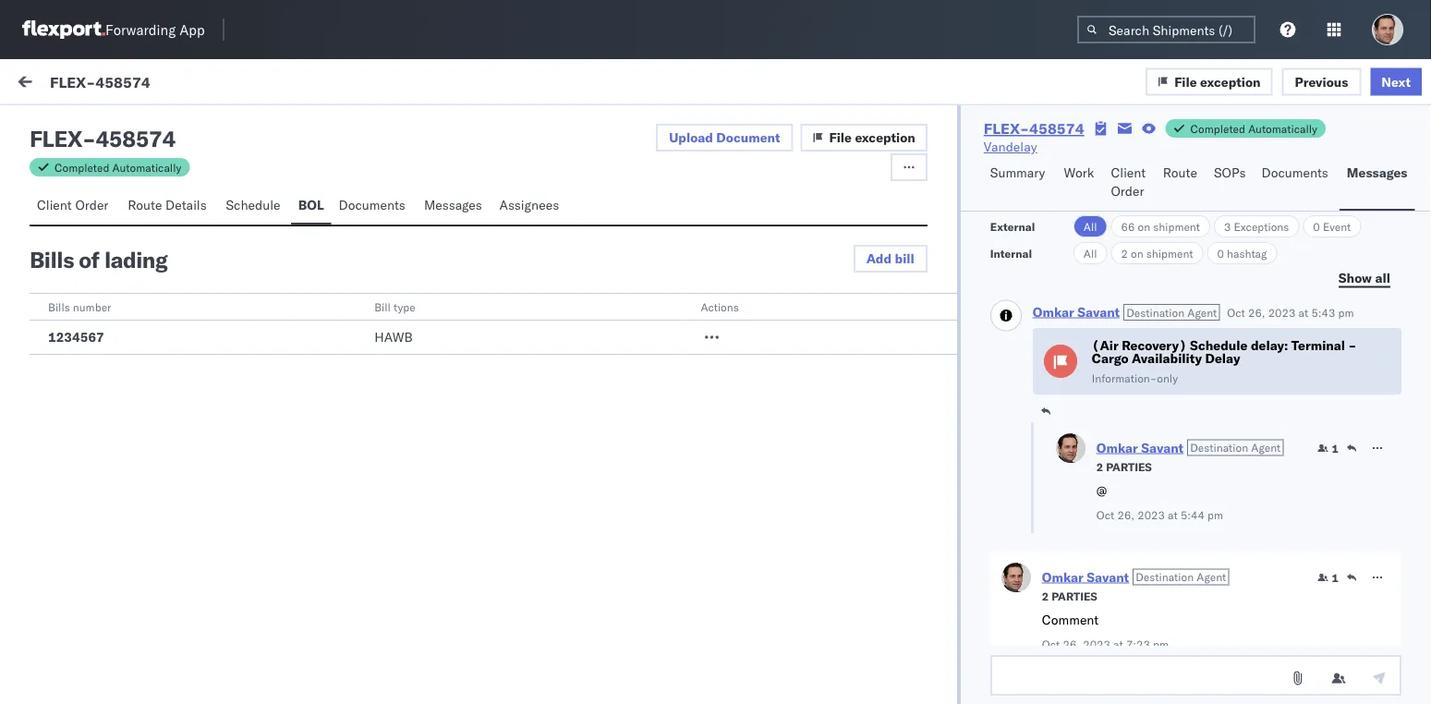Task type: vqa. For each thing, say whether or not it's contained in the screenshot.
Internal (0) internal
yes



Task type: describe. For each thing, give the bounding box(es) containing it.
1 flex- 458574 from the top
[[1116, 215, 1203, 231]]

flex- left only
[[1116, 381, 1155, 398]]

bills for bills number
[[48, 300, 70, 314]]

0 vertical spatial file exception
[[1175, 73, 1261, 89]]

import work
[[137, 76, 210, 92]]

sender
[[514, 77, 550, 91]]

0 event
[[1314, 220, 1352, 233]]

1 button for @
[[1318, 441, 1340, 456]]

0 vertical spatial agent
[[1188, 306, 1218, 319]]

1 vertical spatial file
[[830, 129, 852, 146]]

delay:
[[1252, 337, 1289, 354]]

next button
[[1371, 68, 1423, 95]]

previous
[[1296, 73, 1349, 89]]

to
[[256, 315, 268, 331]]

5:43
[[1312, 306, 1336, 319]]

26, for oct 26, 2023, 7:22 pm edt
[[514, 215, 534, 231]]

morale!
[[350, 315, 394, 331]]

1 for comment
[[1333, 571, 1340, 585]]

flexport. image
[[22, 20, 105, 39]]

2 horizontal spatial at
[[1299, 306, 1309, 319]]

flex- right my
[[50, 72, 95, 91]]

2023 for @
[[1138, 508, 1166, 522]]

26, inside @ oct 26, 2023 at 5:44 pm
[[1118, 508, 1135, 522]]

improve
[[272, 315, 318, 331]]

0 horizontal spatial order
[[75, 197, 109, 213]]

Search Shipments (/) text field
[[1078, 16, 1256, 43]]

0 vertical spatial messages
[[1348, 165, 1408, 181]]

bill
[[375, 300, 391, 314]]

458574 up vandelay
[[1030, 119, 1085, 138]]

458574 down forwarding app link
[[95, 72, 150, 91]]

information-
[[1093, 371, 1158, 385]]

related
[[1117, 160, 1155, 174]]

26, for oct 26, 2023, 7:00 pm edt
[[514, 298, 534, 314]]

add bill button
[[854, 245, 928, 273]]

4 resize handle column header from the left
[[1399, 154, 1421, 704]]

2 parties for comment
[[1043, 589, 1098, 603]]

0 horizontal spatial completed automatically
[[55, 160, 181, 174]]

internal for internal (0)
[[124, 117, 169, 134]]

savant up the comment oct 26, 2023 at 7:23 pm
[[1087, 569, 1130, 585]]

internal for internal
[[991, 246, 1033, 260]]

oct 26, 2023, 7:00 pm edt
[[489, 298, 655, 314]]

destination for comment
[[1136, 570, 1195, 584]]

messaging test.
[[96, 232, 188, 248]]

my work
[[18, 71, 101, 97]]

oct 26, 2023 at 5:43 pm
[[1228, 306, 1355, 319]]

0 vertical spatial work
[[179, 76, 210, 92]]

2023, for 7:22
[[537, 215, 573, 231]]

a
[[116, 315, 123, 331]]

7:23
[[1127, 637, 1151, 651]]

item/shipment
[[1185, 160, 1261, 174]]

sender omkar savant
[[514, 77, 633, 91]]

delay
[[1206, 350, 1241, 367]]

schedule button
[[219, 189, 291, 225]]

i am filing a commendation report to improve your morale!
[[55, 315, 394, 331]]

vandelay link
[[984, 138, 1038, 156]]

all for 66
[[1084, 220, 1098, 233]]

upload document button
[[657, 124, 794, 152]]

external (0)
[[30, 117, 106, 134]]

number
[[73, 300, 111, 314]]

2023, for 7:00
[[537, 298, 573, 314]]

on for 66
[[1138, 220, 1151, 233]]

3 exceptions
[[1225, 220, 1290, 233]]

work for my
[[53, 71, 101, 97]]

flex- inside "button"
[[1116, 474, 1155, 490]]

flex- up 2 on shipment
[[1116, 215, 1155, 231]]

oct for oct 26, 2023 at 5:43 pm
[[1228, 306, 1246, 319]]

26, for oct 26, 2023 at 5:43 pm
[[1249, 306, 1266, 319]]

assignees
[[500, 197, 559, 213]]

2 for comment
[[1043, 589, 1049, 603]]

savant up messaging test.
[[132, 200, 172, 216]]

actions
[[701, 300, 739, 314]]

add
[[867, 251, 892, 267]]

1 horizontal spatial messages button
[[1340, 156, 1416, 211]]

(air
[[1093, 337, 1119, 354]]

@ oct 26, 2023 at 5:44 pm
[[1097, 483, 1224, 522]]

availability
[[1132, 350, 1203, 367]]

savant down lading
[[132, 283, 172, 300]]

1 horizontal spatial automatically
[[1249, 122, 1318, 135]]

5:44
[[1181, 508, 1205, 522]]

upload document
[[669, 129, 781, 146]]

report
[[217, 315, 253, 331]]

0 vertical spatial omkar savant destination agent
[[1033, 304, 1218, 320]]

related work item/shipment
[[1117, 160, 1261, 174]]

0 horizontal spatial client order button
[[30, 189, 120, 225]]

at for comment
[[1114, 637, 1124, 651]]

previous button
[[1283, 68, 1362, 95]]

bol
[[298, 197, 324, 213]]

bills number
[[48, 300, 111, 314]]

bol button
[[291, 189, 331, 225]]

0 vertical spatial pm
[[1339, 306, 1355, 319]]

route button
[[1156, 156, 1207, 211]]

bills for bills of lading
[[30, 246, 74, 274]]

forwarding
[[105, 21, 176, 38]]

2 parties button for @
[[1097, 458, 1153, 474]]

0 vertical spatial flex-458574
[[50, 72, 150, 91]]

oct inside the comment oct 26, 2023 at 7:23 pm
[[1043, 637, 1061, 651]]

oct for oct 26, 2023, 7:00 pm edt
[[489, 298, 510, 314]]

messaging
[[96, 232, 159, 248]]

schedule inside (air recovery) schedule delay: terminal - cargo availability delay information-only
[[1191, 337, 1248, 354]]

i
[[55, 315, 59, 331]]

vandelay
[[984, 139, 1038, 155]]

parties for comment
[[1052, 589, 1098, 603]]

show all button
[[1328, 264, 1402, 292]]

0 horizontal spatial messages
[[424, 197, 482, 213]]

oct inside @ oct 26, 2023 at 5:44 pm
[[1097, 508, 1115, 522]]

on for 2
[[1132, 246, 1144, 260]]

hashtag
[[1228, 246, 1268, 260]]

pm for @
[[1208, 508, 1224, 522]]

0 hashtag
[[1218, 246, 1268, 260]]

1 horizontal spatial client order button
[[1104, 156, 1156, 211]]

external for external (0)
[[30, 117, 78, 134]]

1 horizontal spatial documents button
[[1255, 156, 1340, 211]]

destination for @
[[1191, 441, 1249, 455]]

7:00
[[577, 298, 605, 314]]

upload
[[669, 129, 714, 146]]

cargo
[[1093, 350, 1129, 367]]

oct for oct 26, 2023, 7:22 pm edt
[[489, 215, 510, 231]]

(0) for external (0)
[[82, 117, 106, 134]]

omkar savant button for comment
[[1043, 569, 1130, 585]]

1 for @
[[1333, 441, 1340, 455]]

0 horizontal spatial messages button
[[417, 189, 492, 225]]

only
[[1158, 371, 1179, 385]]

assignees button
[[492, 189, 570, 225]]

savant up @ oct 26, 2023 at 5:44 pm
[[1142, 440, 1184, 456]]

work inside work button
[[1065, 165, 1095, 181]]

am
[[63, 315, 80, 331]]

flex- button
[[11, 432, 1421, 533]]

1 horizontal spatial completed
[[1191, 122, 1246, 135]]

0 vertical spatial destination
[[1127, 306, 1185, 319]]

hawb
[[375, 329, 413, 345]]

work button
[[1057, 156, 1104, 211]]

pm for 7:00
[[608, 298, 627, 314]]

flex- up vandelay
[[984, 119, 1030, 138]]

show all
[[1339, 269, 1391, 286]]

0 vertical spatial omkar savant button
[[1033, 304, 1121, 320]]

test.
[[162, 232, 188, 248]]

2 parties for @
[[1097, 460, 1153, 474]]

0 for 0 event
[[1314, 220, 1321, 233]]

0 vertical spatial completed automatically
[[1191, 122, 1318, 135]]

comment
[[1043, 612, 1099, 628]]

0 horizontal spatial file exception
[[830, 129, 916, 146]]

parties for @
[[1107, 460, 1153, 474]]

details
[[166, 197, 207, 213]]

2023 for comment
[[1084, 637, 1111, 651]]

0 horizontal spatial documents
[[339, 197, 406, 213]]

summary
[[991, 165, 1046, 181]]

1 vertical spatial flex-458574
[[984, 119, 1085, 138]]

flex-458574 link
[[984, 119, 1085, 138]]

bills of lading
[[30, 246, 168, 274]]

bill type
[[375, 300, 416, 314]]

1854269
[[1155, 298, 1211, 314]]

0 horizontal spatial automatically
[[112, 160, 181, 174]]

show
[[1339, 269, 1373, 286]]

summary button
[[983, 156, 1057, 211]]



Task type: locate. For each thing, give the bounding box(es) containing it.
omkar savant up 'messaging'
[[90, 200, 172, 216]]

1 vertical spatial completed automatically
[[55, 160, 181, 174]]

omkar savant button up '@'
[[1097, 440, 1184, 456]]

client
[[1112, 165, 1147, 181], [37, 197, 72, 213]]

at for @
[[1169, 508, 1178, 522]]

1 button for comment
[[1318, 570, 1340, 585]]

external (0) button
[[22, 109, 117, 145]]

2 all from the top
[[1084, 246, 1098, 260]]

bills up i on the top left
[[48, 300, 70, 314]]

message
[[57, 160, 102, 174]]

1 horizontal spatial documents
[[1262, 165, 1329, 181]]

0 vertical spatial parties
[[1107, 460, 1153, 474]]

flex-
[[50, 72, 95, 91], [984, 119, 1030, 138], [1116, 215, 1155, 231], [1116, 298, 1155, 314], [1116, 381, 1155, 398], [1116, 474, 1155, 490], [1116, 585, 1155, 601]]

add bill
[[867, 251, 915, 267]]

2 on shipment
[[1122, 246, 1194, 260]]

0 horizontal spatial client
[[37, 197, 72, 213]]

2 horizontal spatial 2023
[[1269, 306, 1296, 319]]

2 edt from the top
[[631, 298, 655, 314]]

destination down 5:44
[[1136, 570, 1195, 584]]

0 vertical spatial documents
[[1262, 165, 1329, 181]]

2 parties button up '@'
[[1097, 458, 1153, 474]]

omkar savant button for @
[[1097, 440, 1184, 456]]

omkar savant button up (air
[[1033, 304, 1121, 320]]

type
[[394, 300, 416, 314]]

my
[[18, 71, 48, 97]]

2023, left '7:00'
[[537, 298, 573, 314]]

2 parties button for comment
[[1043, 587, 1098, 604]]

flex- 458574 up 2 on shipment
[[1116, 215, 1203, 231]]

1234567
[[48, 329, 104, 345]]

1 horizontal spatial order
[[1112, 183, 1145, 199]]

omkar savant for messaging test.
[[90, 200, 172, 216]]

pm right '7:00'
[[608, 298, 627, 314]]

documents up exceptions
[[1262, 165, 1329, 181]]

1 vertical spatial agent
[[1252, 441, 1282, 455]]

internal inside button
[[124, 117, 169, 134]]

1 vertical spatial schedule
[[1191, 337, 1248, 354]]

0 vertical spatial bills
[[30, 246, 74, 274]]

0 vertical spatial automatically
[[1249, 122, 1318, 135]]

omkar savant destination agent up (air
[[1033, 304, 1218, 320]]

2
[[1122, 246, 1129, 260], [1097, 460, 1104, 474], [1043, 589, 1049, 603]]

route details button
[[120, 189, 219, 225]]

0 horizontal spatial parties
[[1052, 589, 1098, 603]]

2 all button from the top
[[1074, 242, 1108, 264]]

flex
[[30, 125, 82, 153]]

messages
[[1348, 165, 1408, 181], [424, 197, 482, 213]]

0 vertical spatial shipment
[[1154, 220, 1201, 233]]

at inside @ oct 26, 2023 at 5:44 pm
[[1169, 508, 1178, 522]]

1 vertical spatial 2
[[1097, 460, 1104, 474]]

documents button right bol
[[331, 189, 417, 225]]

completed automatically down flex - 458574
[[55, 160, 181, 174]]

1 horizontal spatial exception
[[1201, 73, 1261, 89]]

documents
[[1262, 165, 1329, 181], [339, 197, 406, 213]]

2 vertical spatial omkar savant destination agent
[[1043, 569, 1227, 585]]

1 button
[[1318, 441, 1340, 456], [1318, 570, 1340, 585]]

completed
[[1191, 122, 1246, 135], [55, 160, 110, 174]]

0 vertical spatial internal
[[124, 117, 169, 134]]

1 vertical spatial internal
[[991, 246, 1033, 260]]

all button left 2 on shipment
[[1074, 242, 1108, 264]]

1 vertical spatial work
[[1065, 165, 1095, 181]]

internal (0)
[[124, 117, 197, 134]]

pm inside @ oct 26, 2023 at 5:44 pm
[[1208, 508, 1224, 522]]

client order button up 66
[[1104, 156, 1156, 211]]

automatically up route details
[[112, 160, 181, 174]]

2023
[[1269, 306, 1296, 319], [1138, 508, 1166, 522], [1084, 637, 1111, 651]]

- inside (air recovery) schedule delay: terminal - cargo availability delay information-only
[[1349, 337, 1357, 354]]

bills left of
[[30, 246, 74, 274]]

0 vertical spatial client
[[1112, 165, 1147, 181]]

omkar savant button up comment
[[1043, 569, 1130, 585]]

1 vertical spatial at
[[1169, 508, 1178, 522]]

app
[[179, 21, 205, 38]]

client for client order button to the right
[[1112, 165, 1147, 181]]

filing
[[84, 315, 113, 331]]

file exception button
[[1146, 68, 1273, 95], [1146, 68, 1273, 95], [801, 124, 928, 152], [801, 124, 928, 152]]

flex- up the comment oct 26, 2023 at 7:23 pm
[[1116, 585, 1155, 601]]

omkar savant destination agent
[[1033, 304, 1218, 320], [1097, 440, 1282, 456], [1043, 569, 1227, 585]]

exception
[[1201, 73, 1261, 89], [855, 129, 916, 146]]

0 vertical spatial 2023
[[1269, 306, 1296, 319]]

1 horizontal spatial flex-458574
[[984, 119, 1085, 138]]

0 vertical spatial work
[[53, 71, 101, 97]]

1 vertical spatial exception
[[855, 129, 916, 146]]

2 2023, from the top
[[537, 298, 573, 314]]

destination down "1366815" on the bottom of the page
[[1191, 441, 1249, 455]]

terminal
[[1292, 337, 1346, 354]]

schedule
[[226, 197, 281, 213], [1191, 337, 1248, 354]]

2 1 button from the top
[[1318, 570, 1340, 585]]

order down related
[[1112, 183, 1145, 199]]

client order
[[1112, 165, 1147, 199], [37, 197, 109, 213]]

omkar savant destination agent for @
[[1097, 440, 1282, 456]]

omkar
[[558, 77, 594, 91], [90, 200, 129, 216], [90, 283, 129, 300], [1033, 304, 1075, 320], [1097, 440, 1139, 456], [1043, 569, 1084, 585]]

1 omkar savant from the top
[[90, 200, 172, 216]]

file exception
[[1175, 73, 1261, 89], [830, 129, 916, 146]]

work right import
[[179, 76, 210, 92]]

1 resize handle column header from the left
[[459, 154, 481, 704]]

1 vertical spatial client
[[37, 197, 72, 213]]

0 vertical spatial at
[[1299, 306, 1309, 319]]

1 vertical spatial parties
[[1052, 589, 1098, 603]]

work right related
[[1158, 160, 1182, 174]]

2023 inside @ oct 26, 2023 at 5:44 pm
[[1138, 508, 1166, 522]]

on right 66
[[1138, 220, 1151, 233]]

1 horizontal spatial internal
[[991, 246, 1033, 260]]

route for route
[[1164, 165, 1198, 181]]

savant right sender
[[596, 77, 633, 91]]

2 (0) from the left
[[173, 117, 197, 134]]

2 vertical spatial pm
[[1154, 637, 1169, 651]]

1 1 button from the top
[[1318, 441, 1340, 456]]

1 horizontal spatial route
[[1164, 165, 1198, 181]]

0 horizontal spatial client order
[[37, 197, 109, 213]]

at inside the comment oct 26, 2023 at 7:23 pm
[[1114, 637, 1124, 651]]

0 vertical spatial flex- 458574
[[1116, 215, 1203, 231]]

1 vertical spatial 2023
[[1138, 508, 1166, 522]]

26, inside the comment oct 26, 2023 at 7:23 pm
[[1064, 637, 1081, 651]]

1 horizontal spatial file
[[1175, 73, 1198, 89]]

documents button up 0 event
[[1255, 156, 1340, 211]]

route right related
[[1164, 165, 1198, 181]]

0 vertical spatial 2 parties
[[1097, 460, 1153, 474]]

1 2023, from the top
[[537, 215, 573, 231]]

3 resize handle column header from the left
[[1085, 154, 1108, 704]]

omkar savant for filing
[[90, 283, 172, 300]]

pm right 5:43
[[1339, 306, 1355, 319]]

2023 down comment
[[1084, 637, 1111, 651]]

forwarding app
[[105, 21, 205, 38]]

2 parties button up comment
[[1043, 587, 1098, 604]]

2 vertical spatial 2023
[[1084, 637, 1111, 651]]

1 horizontal spatial pm
[[1208, 508, 1224, 522]]

1 1 from the top
[[1333, 441, 1340, 455]]

pm
[[608, 215, 627, 231], [608, 298, 627, 314]]

pm for comment
[[1154, 637, 1169, 651]]

pm right 7:23
[[1154, 637, 1169, 651]]

458574 down 5:44
[[1155, 585, 1203, 601]]

flex- 458574 up 7:23
[[1116, 585, 1203, 601]]

2023,
[[537, 215, 573, 231], [537, 298, 573, 314]]

shipment up 2 on shipment
[[1154, 220, 1201, 233]]

(0) down import work button
[[173, 117, 197, 134]]

2023 up the delay: at the right of page
[[1269, 306, 1296, 319]]

1 edt from the top
[[631, 215, 655, 231]]

file
[[1175, 73, 1198, 89], [830, 129, 852, 146]]

1 vertical spatial completed
[[55, 160, 110, 174]]

1 vertical spatial omkar savant button
[[1097, 440, 1184, 456]]

1 horizontal spatial file exception
[[1175, 73, 1261, 89]]

1366815
[[1155, 381, 1211, 398]]

pm right the 7:22 at the left top of page
[[608, 215, 627, 231]]

1 horizontal spatial messages
[[1348, 165, 1408, 181]]

at
[[1299, 306, 1309, 319], [1169, 508, 1178, 522], [1114, 637, 1124, 651]]

flex- right '@'
[[1116, 474, 1155, 490]]

bills
[[30, 246, 74, 274], [48, 300, 70, 314]]

26, left '7:00'
[[514, 298, 534, 314]]

0 vertical spatial external
[[30, 117, 78, 134]]

2 vertical spatial agent
[[1197, 570, 1227, 584]]

order down message
[[75, 197, 109, 213]]

agent for comment
[[1197, 570, 1227, 584]]

parties up '@'
[[1107, 460, 1153, 474]]

schedule left bol
[[226, 197, 281, 213]]

1 horizontal spatial parties
[[1107, 460, 1153, 474]]

1 vertical spatial work
[[1158, 160, 1182, 174]]

2 for @
[[1097, 460, 1104, 474]]

flex-458574 down forwarding app link
[[50, 72, 150, 91]]

458574 up 2 on shipment
[[1155, 215, 1203, 231]]

internal down the summary button at the right top of page
[[991, 246, 1033, 260]]

0 vertical spatial omkar savant
[[90, 200, 172, 216]]

automatically down 'previous' button
[[1249, 122, 1318, 135]]

26, up the delay: at the right of page
[[1249, 306, 1266, 319]]

0 horizontal spatial route
[[128, 197, 162, 213]]

0 vertical spatial all button
[[1074, 215, 1108, 238]]

edt right the 7:22 at the left top of page
[[631, 215, 655, 231]]

work
[[179, 76, 210, 92], [1065, 165, 1095, 181]]

26, down assignees
[[514, 215, 534, 231]]

0 left hashtag
[[1218, 246, 1225, 260]]

client for left client order button
[[37, 197, 72, 213]]

internal down import
[[124, 117, 169, 134]]

shipment for 2 on shipment
[[1147, 246, 1194, 260]]

1 all from the top
[[1084, 220, 1098, 233]]

completed automatically up item/shipment
[[1191, 122, 1318, 135]]

external for external
[[991, 220, 1036, 233]]

at left 5:44
[[1169, 508, 1178, 522]]

completed down flex - 458574
[[55, 160, 110, 174]]

shipment for 66 on shipment
[[1154, 220, 1201, 233]]

external inside 'button'
[[30, 117, 78, 134]]

1 horizontal spatial external
[[991, 220, 1036, 233]]

comment oct 26, 2023 at 7:23 pm
[[1043, 612, 1169, 651]]

file right document
[[830, 129, 852, 146]]

external down my work
[[30, 117, 78, 134]]

all for 2
[[1084, 246, 1098, 260]]

0 vertical spatial route
[[1164, 165, 1198, 181]]

route
[[1164, 165, 1198, 181], [128, 197, 162, 213]]

0 horizontal spatial work
[[53, 71, 101, 97]]

client order button
[[1104, 156, 1156, 211], [30, 189, 120, 225]]

all left 66
[[1084, 220, 1098, 233]]

edt
[[631, 215, 655, 231], [631, 298, 655, 314]]

flex- up recovery)
[[1116, 298, 1155, 314]]

26, down comment
[[1064, 637, 1081, 651]]

client order for left client order button
[[37, 197, 109, 213]]

work up external (0)
[[53, 71, 101, 97]]

1 vertical spatial 0
[[1218, 246, 1225, 260]]

1 vertical spatial all
[[1084, 246, 1098, 260]]

0 for 0 hashtag
[[1218, 246, 1225, 260]]

schedule inside button
[[226, 197, 281, 213]]

1 horizontal spatial at
[[1169, 508, 1178, 522]]

1 vertical spatial 1
[[1333, 571, 1340, 585]]

1 vertical spatial pm
[[1208, 508, 1224, 522]]

forwarding app link
[[22, 20, 205, 39]]

2 pm from the top
[[608, 298, 627, 314]]

0 horizontal spatial completed
[[55, 160, 110, 174]]

0 vertical spatial 1
[[1333, 441, 1340, 455]]

of
[[79, 246, 99, 274]]

oct down assignees
[[489, 215, 510, 231]]

458574 down import
[[96, 125, 175, 153]]

2 horizontal spatial 2
[[1122, 246, 1129, 260]]

3
[[1225, 220, 1232, 233]]

work for related
[[1158, 160, 1182, 174]]

0 vertical spatial on
[[1138, 220, 1151, 233]]

pm for 7:22
[[608, 215, 627, 231]]

2 vertical spatial omkar savant button
[[1043, 569, 1130, 585]]

omkar savant
[[90, 200, 172, 216], [90, 283, 172, 300]]

oct
[[489, 215, 510, 231], [489, 298, 510, 314], [1228, 306, 1246, 319], [1097, 508, 1115, 522], [1043, 637, 1061, 651]]

2023 inside the comment oct 26, 2023 at 7:23 pm
[[1084, 637, 1111, 651]]

on down 66
[[1132, 246, 1144, 260]]

savant up (air
[[1078, 304, 1121, 320]]

0 horizontal spatial internal
[[124, 117, 169, 134]]

0 horizontal spatial schedule
[[226, 197, 281, 213]]

client order for client order button to the right
[[1112, 165, 1147, 199]]

pm right 5:44
[[1208, 508, 1224, 522]]

oct up delay
[[1228, 306, 1246, 319]]

1 vertical spatial flex- 458574
[[1116, 585, 1203, 601]]

2 1 from the top
[[1333, 571, 1340, 585]]

0 vertical spatial 2023,
[[537, 215, 573, 231]]

0 horizontal spatial work
[[179, 76, 210, 92]]

0 horizontal spatial 0
[[1218, 246, 1225, 260]]

0 vertical spatial schedule
[[226, 197, 281, 213]]

0 horizontal spatial 2
[[1043, 589, 1049, 603]]

commendation
[[127, 315, 214, 331]]

1 horizontal spatial 0
[[1314, 220, 1321, 233]]

0 vertical spatial pm
[[608, 215, 627, 231]]

flex- 458574
[[1116, 215, 1203, 231], [1116, 585, 1203, 601]]

26,
[[514, 215, 534, 231], [514, 298, 534, 314], [1249, 306, 1266, 319], [1118, 508, 1135, 522], [1064, 637, 1081, 651]]

flex- 1854269
[[1116, 298, 1211, 314]]

0 left 'event'
[[1314, 220, 1321, 233]]

edt right '7:00'
[[631, 298, 655, 314]]

(0) for internal (0)
[[173, 117, 197, 134]]

0 horizontal spatial file
[[830, 129, 852, 146]]

2 parties up comment
[[1043, 589, 1098, 603]]

bill
[[895, 251, 915, 267]]

work
[[53, 71, 101, 97], [1158, 160, 1182, 174]]

66
[[1122, 220, 1136, 233]]

internal (0) button
[[117, 109, 207, 145]]

@
[[1097, 483, 1108, 499]]

flex- 1366815
[[1116, 381, 1211, 398]]

0 horizontal spatial exception
[[855, 129, 916, 146]]

None text field
[[991, 655, 1402, 696]]

(0) up message
[[82, 117, 106, 134]]

2 flex- 458574 from the top
[[1116, 585, 1203, 601]]

oct down comment
[[1043, 637, 1061, 651]]

0 horizontal spatial documents button
[[331, 189, 417, 225]]

2 resize handle column header from the left
[[772, 154, 794, 704]]

1 horizontal spatial completed automatically
[[1191, 122, 1318, 135]]

2023 left 5:44
[[1138, 508, 1166, 522]]

1 vertical spatial on
[[1132, 246, 1144, 260]]

oct left '7:00'
[[489, 298, 510, 314]]

all
[[1084, 220, 1098, 233], [1084, 246, 1098, 260]]

edt for oct 26, 2023, 7:22 pm edt
[[631, 215, 655, 231]]

2 horizontal spatial pm
[[1339, 306, 1355, 319]]

2 parties up '@'
[[1097, 460, 1153, 474]]

exceptions
[[1235, 220, 1290, 233]]

all button for 66
[[1074, 215, 1108, 238]]

omkar savant destination agent up the comment oct 26, 2023 at 7:23 pm
[[1043, 569, 1227, 585]]

(0) inside button
[[173, 117, 197, 134]]

client order button down message
[[30, 189, 120, 225]]

2 omkar savant from the top
[[90, 283, 172, 300]]

messages button up 'event'
[[1340, 156, 1416, 211]]

0 horizontal spatial (0)
[[82, 117, 106, 134]]

1 horizontal spatial 2
[[1097, 460, 1104, 474]]

oct down '@'
[[1097, 508, 1115, 522]]

1 all button from the top
[[1074, 215, 1108, 238]]

schedule left the delay: at the right of page
[[1191, 337, 1248, 354]]

document
[[717, 129, 781, 146]]

order
[[1112, 183, 1145, 199], [75, 197, 109, 213]]

sops
[[1215, 165, 1247, 181]]

messages button
[[1340, 156, 1416, 211], [417, 189, 492, 225]]

event
[[1324, 220, 1352, 233]]

(0) inside 'button'
[[82, 117, 106, 134]]

documents button
[[1255, 156, 1340, 211], [331, 189, 417, 225]]

route for route details
[[128, 197, 162, 213]]

recovery)
[[1122, 337, 1188, 354]]

all button for 2
[[1074, 242, 1108, 264]]

route up messaging test.
[[128, 197, 162, 213]]

1 (0) from the left
[[82, 117, 106, 134]]

at left 5:43
[[1299, 306, 1309, 319]]

messages button left assignees
[[417, 189, 492, 225]]

0 horizontal spatial flex-458574
[[50, 72, 150, 91]]

2 vertical spatial destination
[[1136, 570, 1195, 584]]

file down search shipments (/) 'text field'
[[1175, 73, 1198, 89]]

parties up comment
[[1052, 589, 1098, 603]]

messages up 'event'
[[1348, 165, 1408, 181]]

omkar savant destination agent for comment
[[1043, 569, 1227, 585]]

your
[[321, 315, 347, 331]]

parties
[[1107, 460, 1153, 474], [1052, 589, 1098, 603]]

flex - 458574
[[30, 125, 175, 153]]

route details
[[128, 197, 207, 213]]

all button left 66
[[1074, 215, 1108, 238]]

pm inside the comment oct 26, 2023 at 7:23 pm
[[1154, 637, 1169, 651]]

shipment down the 66 on shipment
[[1147, 246, 1194, 260]]

external down the summary button at the right top of page
[[991, 220, 1036, 233]]

edt for oct 26, 2023, 7:00 pm edt
[[631, 298, 655, 314]]

1 pm from the top
[[608, 215, 627, 231]]

0 horizontal spatial at
[[1114, 637, 1124, 651]]

lading
[[104, 246, 168, 274]]

all left 2 on shipment
[[1084, 246, 1098, 260]]

client order up 66
[[1112, 165, 1147, 199]]

resize handle column header
[[459, 154, 481, 704], [772, 154, 794, 704], [1085, 154, 1108, 704], [1399, 154, 1421, 704]]

26, left 5:44
[[1118, 508, 1135, 522]]

2023, down assignees
[[537, 215, 573, 231]]

1 horizontal spatial 2023
[[1138, 508, 1166, 522]]

agent for @
[[1252, 441, 1282, 455]]

0 vertical spatial 1 button
[[1318, 441, 1340, 456]]

1 vertical spatial external
[[991, 220, 1036, 233]]

0 vertical spatial file
[[1175, 73, 1198, 89]]

agent
[[1188, 306, 1218, 319], [1252, 441, 1282, 455], [1197, 570, 1227, 584]]

all
[[1376, 269, 1391, 286]]



